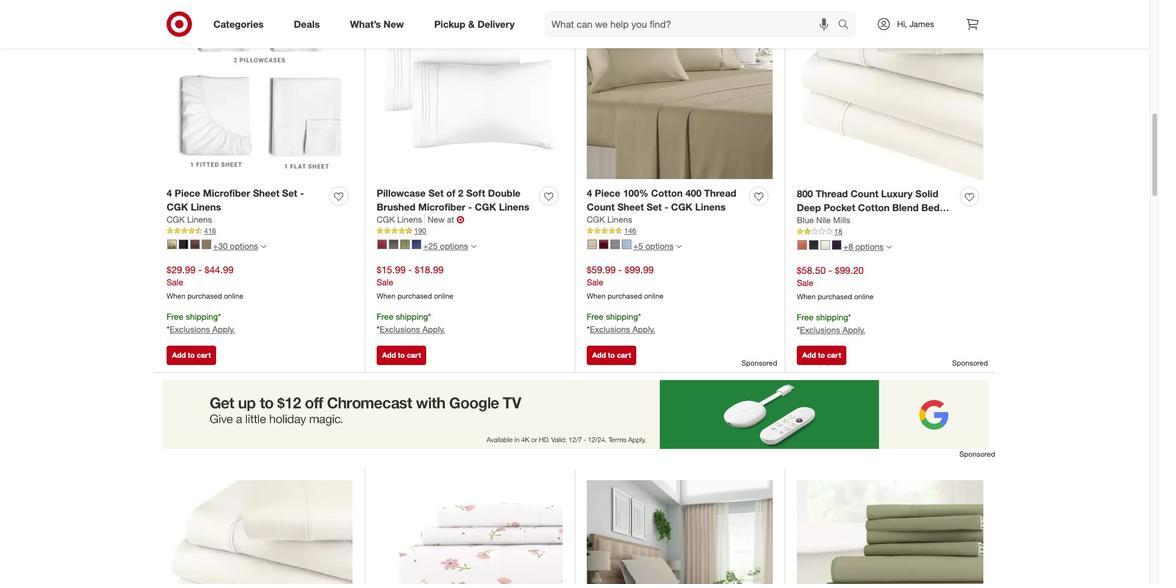 Task type: locate. For each thing, give the bounding box(es) containing it.
4 add to cart from the left
[[802, 351, 841, 360]]

when for $58.50
[[797, 292, 816, 302]]

thread inside 4 piece 100% cotton 400 thread count sheet set - cgk linens
[[704, 187, 736, 199]]

2 cgk linens link from the left
[[377, 214, 425, 226]]

2 piece from the left
[[595, 187, 620, 199]]

- up 416 link on the top left
[[300, 187, 304, 199]]

sheet up 416 link on the top left
[[253, 187, 279, 199]]

2 cart from the left
[[407, 351, 421, 360]]

3 to from the left
[[608, 351, 615, 360]]

sheet
[[253, 187, 279, 199], [617, 201, 644, 213], [797, 215, 823, 227]]

purchased for $99.99
[[608, 292, 642, 301]]

4 inside 4 piece microfiber sheet set - cgk linens
[[167, 187, 172, 199]]

0 horizontal spatial count
[[587, 201, 615, 213]]

2 add to cart from the left
[[382, 351, 421, 360]]

options for $99.20
[[856, 241, 884, 252]]

cgk linens link down brushed
[[377, 214, 425, 226]]

1 vertical spatial new
[[428, 215, 445, 225]]

cgk linens link for cgk
[[167, 214, 212, 226]]

shipping down $58.50 - $99.20 sale when purchased online
[[816, 312, 848, 323]]

light grey image
[[412, 240, 421, 249]]

sale inside $15.99 - $18.99 sale when purchased online
[[377, 277, 393, 288]]

options for $44.99
[[230, 241, 258, 251]]

free shipping * * exclusions apply. for exclusions apply. button underneath "$29.99 - $44.99 sale when purchased online"
[[167, 312, 235, 335]]

online for $59.99 - $99.99
[[644, 292, 664, 301]]

apply. for exclusions apply. button below $58.50 - $99.20 sale when purchased online
[[843, 325, 865, 335]]

cgk linens link
[[167, 214, 212, 226], [377, 214, 425, 226], [587, 214, 632, 226]]

piece inside 4 piece microfiber sheet set - cgk linens
[[175, 187, 200, 199]]

options for $18.99
[[440, 241, 468, 251]]

2 horizontal spatial sheet
[[797, 215, 823, 227]]

when inside $15.99 - $18.99 sale when purchased online
[[377, 292, 396, 301]]

exclusions apply. button down $58.50 - $99.20 sale when purchased online
[[800, 324, 865, 336]]

when down $15.99 at the left top of the page
[[377, 292, 396, 301]]

exclusions down "$29.99 - $44.99 sale when purchased online"
[[170, 324, 210, 335]]

free down "$29.99 - $44.99 sale when purchased online"
[[167, 312, 183, 322]]

when for $15.99
[[377, 292, 396, 301]]

what's new
[[350, 18, 404, 30]]

cotton
[[651, 187, 683, 199], [858, 201, 890, 214]]

all colors + 30 more colors element
[[261, 242, 266, 250]]

sale inside $59.99 - $99.99 sale when purchased online
[[587, 277, 603, 288]]

cgk linens link up 416
[[167, 214, 212, 226]]

purchased for $99.20
[[818, 292, 852, 302]]

+8 options
[[843, 241, 884, 252]]

options left all colors + 30 more colors element
[[230, 241, 258, 251]]

1 horizontal spatial cgk linens
[[587, 215, 632, 225]]

online
[[224, 292, 243, 301], [434, 292, 453, 301], [644, 292, 664, 301], [854, 292, 874, 302]]

1 vertical spatial sheet
[[617, 201, 644, 213]]

piece left 100%
[[595, 187, 620, 199]]

0 vertical spatial sheet
[[253, 187, 279, 199]]

0 vertical spatial microfiber
[[203, 187, 250, 199]]

categories link
[[203, 11, 279, 37]]

1200 thread count cotton rich sateen sheet set - color sense image
[[587, 481, 773, 584], [587, 481, 773, 584]]

purchased down $18.99
[[398, 292, 432, 301]]

apply. down $59.99 - $99.99 sale when purchased online
[[633, 324, 655, 335]]

set
[[282, 187, 297, 199], [428, 187, 444, 199], [647, 201, 662, 213], [826, 215, 841, 227]]

of
[[446, 187, 455, 199]]

cgk linens up 146
[[587, 215, 632, 225]]

online down the "$99.20"
[[854, 292, 874, 302]]

pickup
[[434, 18, 466, 30]]

cart for $99.99
[[617, 351, 631, 360]]

1 cgk linens link from the left
[[167, 214, 212, 226]]

2 4 from the left
[[587, 187, 592, 199]]

blue down deep
[[797, 215, 814, 225]]

solid 6 piece sheet set - ultra soft, easy care - becky cameron (extra pillow cases!) image
[[797, 481, 983, 584], [797, 481, 983, 584]]

all colors + 8 more colors image
[[886, 245, 892, 250]]

$44.99
[[205, 264, 234, 276]]

purchased for $44.99
[[187, 292, 222, 301]]

1 vertical spatial microfiber
[[418, 201, 466, 213]]

apply. down $58.50 - $99.20 sale when purchased online
[[843, 325, 865, 335]]

pillowcase set of 2 soft double brushed microfiber - cgk linens
[[377, 187, 529, 213]]

2 to from the left
[[398, 351, 405, 360]]

2 mills from the left
[[901, 215, 922, 227]]

- right $58.50
[[829, 264, 832, 276]]

2 add to cart button from the left
[[377, 346, 426, 365]]

set down pocket
[[826, 215, 841, 227]]

0 horizontal spatial cgk linens link
[[167, 214, 212, 226]]

new left at
[[428, 215, 445, 225]]

blue
[[797, 215, 814, 225], [857, 215, 878, 227]]

online inside $58.50 - $99.20 sale when purchased online
[[854, 292, 874, 302]]

cotton inside 4 piece 100% cotton 400 thread count sheet set - cgk linens
[[651, 187, 683, 199]]

2 blue from the left
[[857, 215, 878, 227]]

new
[[384, 18, 404, 30], [428, 215, 445, 225]]

online inside $15.99 - $18.99 sale when purchased online
[[434, 292, 453, 301]]

exclusions
[[170, 324, 210, 335], [380, 324, 420, 335], [590, 324, 630, 335], [800, 325, 840, 335]]

4 piece microfiber sheet set - cgk linens image
[[167, 0, 353, 179], [167, 0, 353, 179]]

free shipping * * exclusions apply. down "$29.99 - $44.99 sale when purchased online"
[[167, 312, 235, 335]]

when for $59.99
[[587, 292, 606, 301]]

cotton left 400
[[651, 187, 683, 199]]

add to cart
[[172, 351, 211, 360], [382, 351, 421, 360], [592, 351, 631, 360], [802, 351, 841, 360]]

search button
[[833, 11, 862, 40]]

purchased inside $59.99 - $99.99 sale when purchased online
[[608, 292, 642, 301]]

online down $18.99
[[434, 292, 453, 301]]

1 horizontal spatial count
[[851, 188, 879, 200]]

linens inside 4 piece microfiber sheet set - cgk linens
[[191, 201, 221, 213]]

set up 416 link on the top left
[[282, 187, 297, 199]]

set inside 800 thread count luxury solid deep pocket cotton blend bed sheet set by blue nile mills
[[826, 215, 841, 227]]

0 horizontal spatial microfiber
[[203, 187, 250, 199]]

1 horizontal spatial microfiber
[[418, 201, 466, 213]]

linens
[[191, 201, 221, 213], [499, 201, 529, 213], [695, 201, 726, 213], [187, 215, 212, 225], [397, 215, 422, 225], [607, 215, 632, 225]]

add to cart for $59.99
[[592, 351, 631, 360]]

shipping down $59.99 - $99.99 sale when purchased online
[[606, 312, 638, 322]]

sale for $15.99 - $18.99
[[377, 277, 393, 288]]

free down $15.99 - $18.99 sale when purchased online
[[377, 312, 393, 322]]

purchased
[[187, 292, 222, 301], [398, 292, 432, 301], [608, 292, 642, 301], [818, 292, 852, 302]]

0 horizontal spatial cotton
[[651, 187, 683, 199]]

nile
[[816, 215, 831, 225], [881, 215, 898, 227]]

400
[[685, 187, 702, 199]]

add for $58.50 - $99.20
[[802, 351, 816, 360]]

online down $99.99
[[644, 292, 664, 301]]

ivory image
[[820, 240, 830, 250]]

apply. down "$29.99 - $44.99 sale when purchased online"
[[212, 324, 235, 335]]

3 add to cart from the left
[[592, 351, 631, 360]]

sale for $29.99 - $44.99
[[167, 277, 183, 288]]

cgk inside pillowcase set of 2 soft double brushed microfiber - cgk linens
[[475, 201, 496, 213]]

pillowcase set of 2 soft double brushed microfiber - cgk linens link
[[377, 186, 534, 214]]

add to cart for $15.99
[[382, 351, 421, 360]]

coral image
[[798, 240, 807, 250]]

+30
[[213, 241, 228, 251]]

-
[[300, 187, 304, 199], [468, 201, 472, 213], [664, 201, 668, 213], [198, 264, 202, 276], [408, 264, 412, 276], [618, 264, 622, 276], [829, 264, 832, 276]]

sponsored for $58.50 - $99.20
[[952, 358, 988, 367]]

options left all colors + 8 more colors element
[[856, 241, 884, 252]]

1 horizontal spatial blue
[[857, 215, 878, 227]]

new right what's
[[384, 18, 404, 30]]

0 horizontal spatial sheet
[[253, 187, 279, 199]]

set left of
[[428, 187, 444, 199]]

1 nile from the left
[[816, 215, 831, 225]]

+30 options button
[[162, 236, 271, 256]]

set inside 4 piece 100% cotton 400 thread count sheet set - cgk linens
[[647, 201, 662, 213]]

deep
[[797, 201, 821, 214]]

1 4 from the left
[[167, 187, 172, 199]]

cream image
[[202, 240, 211, 249]]

when down $59.99
[[587, 292, 606, 301]]

sage green image
[[400, 240, 410, 249]]

416
[[204, 227, 216, 236]]

count up burgundy icon
[[587, 201, 615, 213]]

all colors + 25 more colors element
[[471, 242, 476, 250]]

0 horizontal spatial blue
[[797, 215, 814, 225]]

2 nile from the left
[[881, 215, 898, 227]]

add to cart button for $59.99
[[587, 346, 637, 365]]

1 vertical spatial cotton
[[858, 201, 890, 214]]

cart for $18.99
[[407, 351, 421, 360]]

1 to from the left
[[188, 351, 195, 360]]

microfiber
[[203, 187, 250, 199], [418, 201, 466, 213]]

- right $15.99 at the left top of the page
[[408, 264, 412, 276]]

shipping down "$29.99 - $44.99 sale when purchased online"
[[186, 312, 218, 322]]

exclusions down $58.50 - $99.20 sale when purchased online
[[800, 325, 840, 335]]

exclusions apply. button down "$29.99 - $44.99 sale when purchased online"
[[170, 324, 235, 336]]

free shipping * * exclusions apply. down $15.99 - $18.99 sale when purchased online
[[377, 312, 445, 335]]

microfiber up at
[[418, 201, 466, 213]]

categories
[[213, 18, 264, 30]]

online for $15.99 - $18.99
[[434, 292, 453, 301]]

exclusions apply. button
[[170, 324, 235, 336], [380, 324, 445, 336], [590, 324, 655, 336], [800, 324, 865, 336]]

3 add to cart button from the left
[[587, 346, 637, 365]]

- right "$29.99"
[[198, 264, 202, 276]]

free down $58.50 - $99.20 sale when purchased online
[[797, 312, 814, 323]]

4
[[167, 187, 172, 199], [587, 187, 592, 199]]

options
[[230, 241, 258, 251], [440, 241, 468, 251], [645, 241, 674, 251], [856, 241, 884, 252]]

apply. for exclusions apply. button underneath "$29.99 - $44.99 sale when purchased online"
[[212, 324, 235, 335]]

add for $29.99 - $44.99
[[172, 351, 186, 360]]

exclusions for exclusions apply. button underneath "$29.99 - $44.99 sale when purchased online"
[[170, 324, 210, 335]]

0 horizontal spatial mills
[[833, 215, 850, 225]]

add to cart for $29.99
[[172, 351, 211, 360]]

deals link
[[284, 11, 335, 37]]

modern 600 thread count solid deep pocket cotton blend bed sheet set by blue nile mills image
[[167, 481, 353, 584], [167, 481, 353, 584]]

sheet down 100%
[[617, 201, 644, 213]]

apply. down $15.99 - $18.99 sale when purchased online
[[422, 324, 445, 335]]

piece
[[175, 187, 200, 199], [595, 187, 620, 199]]

to
[[188, 351, 195, 360], [398, 351, 405, 360], [608, 351, 615, 360], [818, 351, 825, 360]]

free shipping * * exclusions apply. for exclusions apply. button underneath $59.99 - $99.99 sale when purchased online
[[587, 312, 655, 335]]

options inside dropdown button
[[440, 241, 468, 251]]

all colors + 5 more colors image
[[676, 244, 681, 249]]

mills
[[833, 215, 850, 225], [901, 215, 922, 227]]

cgk linens link up 146
[[587, 214, 632, 226]]

0 vertical spatial new
[[384, 18, 404, 30]]

microfiber up 416
[[203, 187, 250, 199]]

nile down the blend
[[881, 215, 898, 227]]

1 vertical spatial count
[[587, 201, 615, 213]]

brushed
[[377, 201, 416, 213]]

- down soft
[[468, 201, 472, 213]]

purchased inside "$29.99 - $44.99 sale when purchased online"
[[187, 292, 222, 301]]

1 horizontal spatial thread
[[816, 188, 848, 200]]

purchased down $99.99
[[608, 292, 642, 301]]

thread
[[704, 187, 736, 199], [816, 188, 848, 200]]

- inside $15.99 - $18.99 sale when purchased online
[[408, 264, 412, 276]]

4 left 100%
[[587, 187, 592, 199]]

piece inside 4 piece 100% cotton 400 thread count sheet set - cgk linens
[[595, 187, 620, 199]]

- right $59.99
[[618, 264, 622, 276]]

1 horizontal spatial cotton
[[858, 201, 890, 214]]

bed
[[921, 201, 940, 214]]

2 add from the left
[[382, 351, 396, 360]]

when down "$29.99"
[[167, 292, 185, 301]]

online inside $59.99 - $99.99 sale when purchased online
[[644, 292, 664, 301]]

when inside $59.99 - $99.99 sale when purchased online
[[587, 292, 606, 301]]

1 horizontal spatial mills
[[901, 215, 922, 227]]

shipping
[[186, 312, 218, 322], [396, 312, 428, 322], [606, 312, 638, 322], [816, 312, 848, 323]]

1 horizontal spatial piece
[[595, 187, 620, 199]]

0 horizontal spatial cgk linens
[[167, 215, 212, 225]]

1 horizontal spatial nile
[[881, 215, 898, 227]]

when inside "$29.99 - $44.99 sale when purchased online"
[[167, 292, 185, 301]]

thread right 400
[[704, 187, 736, 199]]

options left all colors + 5 more colors element
[[645, 241, 674, 251]]

purchased down the $44.99
[[187, 292, 222, 301]]

1 horizontal spatial 4
[[587, 187, 592, 199]]

0 horizontal spatial thread
[[704, 187, 736, 199]]

3 cgk linens link from the left
[[587, 214, 632, 226]]

0 vertical spatial count
[[851, 188, 879, 200]]

0 horizontal spatial nile
[[816, 215, 831, 225]]

3 add from the left
[[592, 351, 606, 360]]

$29.99
[[167, 264, 196, 276]]

1 piece from the left
[[175, 187, 200, 199]]

free for exclusions apply. button under $15.99 - $18.99 sale when purchased online
[[377, 312, 393, 322]]

1 add to cart from the left
[[172, 351, 211, 360]]

count up pocket
[[851, 188, 879, 200]]

+25 options button
[[372, 236, 482, 256]]

when inside $58.50 - $99.20 sale when purchased online
[[797, 292, 816, 302]]

1 horizontal spatial cgk linens link
[[377, 214, 425, 226]]

1 mills from the left
[[833, 215, 850, 225]]

exclusions down $15.99 - $18.99 sale when purchased online
[[380, 324, 420, 335]]

exclusions down $59.99 - $99.99 sale when purchased online
[[590, 324, 630, 335]]

delivery
[[477, 18, 515, 30]]

2 horizontal spatial cgk linens link
[[587, 214, 632, 226]]

4 piece 100% cotton 400 thread count sheet set - cgk linens image
[[587, 0, 773, 179], [587, 0, 773, 179]]

1 add from the left
[[172, 351, 186, 360]]

pickup & delivery
[[434, 18, 515, 30]]

4 add to cart button from the left
[[797, 346, 847, 365]]

free shipping * * exclusions apply.
[[167, 312, 235, 335], [377, 312, 445, 335], [587, 312, 655, 335], [797, 312, 865, 335]]

pillowcase set of 2 soft double brushed microfiber - cgk linens image
[[377, 0, 563, 179], [377, 0, 563, 179]]

cgk linens up 416
[[167, 215, 212, 225]]

purchased inside $58.50 - $99.20 sale when purchased online
[[818, 292, 852, 302]]

sale down $59.99
[[587, 277, 603, 288]]

cart for $44.99
[[197, 351, 211, 360]]

&
[[468, 18, 475, 30]]

thread up pocket
[[816, 188, 848, 200]]

sale for $59.99 - $99.99
[[587, 277, 603, 288]]

0 horizontal spatial piece
[[175, 187, 200, 199]]

0 horizontal spatial 4
[[167, 187, 172, 199]]

sheet down deep
[[797, 215, 823, 227]]

soft
[[466, 187, 485, 199]]

sponsored for $59.99 - $99.99
[[742, 358, 777, 367]]

options left all colors + 25 more colors element
[[440, 241, 468, 251]]

4 add from the left
[[802, 351, 816, 360]]

grey image
[[809, 240, 819, 250]]

1 cart from the left
[[197, 351, 211, 360]]

4 to from the left
[[818, 351, 825, 360]]

- up "146" link on the top of page
[[664, 201, 668, 213]]

free shipping * * exclusions apply. for exclusions apply. button below $58.50 - $99.20 sale when purchased online
[[797, 312, 865, 335]]

online inside "$29.99 - $44.99 sale when purchased online"
[[224, 292, 243, 301]]

linens inside cgk linens new at ¬
[[397, 215, 422, 225]]

add
[[172, 351, 186, 360], [382, 351, 396, 360], [592, 351, 606, 360], [802, 351, 816, 360]]

piece up the black icon
[[175, 187, 200, 199]]

cotton down luxury
[[858, 201, 890, 214]]

2 vertical spatial sheet
[[797, 215, 823, 227]]

4 piece 100% cotton 400 thread count sheet set - cgk linens link
[[587, 186, 744, 214]]

hi, james
[[897, 19, 934, 29]]

cart
[[197, 351, 211, 360], [407, 351, 421, 360], [617, 351, 631, 360], [827, 351, 841, 360]]

146 link
[[587, 226, 773, 237]]

linens inside 4 piece 100% cotton 400 thread count sheet set - cgk linens
[[695, 201, 726, 213]]

sale down "$29.99"
[[167, 277, 183, 288]]

4 cart from the left
[[827, 351, 841, 360]]

sale inside "$29.99 - $44.99 sale when purchased online"
[[167, 277, 183, 288]]

when
[[167, 292, 185, 301], [377, 292, 396, 301], [587, 292, 606, 301], [797, 292, 816, 302]]

4 inside 4 piece 100% cotton 400 thread count sheet set - cgk linens
[[587, 187, 592, 199]]

mills inside 800 thread count luxury solid deep pocket cotton blend bed sheet set by blue nile mills
[[901, 215, 922, 227]]

sale inside $58.50 - $99.20 sale when purchased online
[[797, 278, 813, 288]]

sale down $15.99 at the left top of the page
[[377, 277, 393, 288]]

when down $58.50
[[797, 292, 816, 302]]

2 cgk linens from the left
[[587, 215, 632, 225]]

online down the $44.99
[[224, 292, 243, 301]]

search
[[833, 19, 862, 31]]

1 add to cart button from the left
[[167, 346, 216, 365]]

floral & paisley patterns sheet set - extra soft, easy care - becky cameron image
[[377, 481, 563, 584], [377, 481, 563, 584]]

purchased down the "$99.20"
[[818, 292, 852, 302]]

1 horizontal spatial sheet
[[617, 201, 644, 213]]

free for exclusions apply. button underneath "$29.99 - $44.99 sale when purchased online"
[[167, 312, 183, 322]]

cart for $99.20
[[827, 351, 841, 360]]

free
[[167, 312, 183, 322], [377, 312, 393, 322], [587, 312, 604, 322], [797, 312, 814, 323]]

18
[[834, 227, 842, 236]]

cgk
[[167, 201, 188, 213], [475, 201, 496, 213], [671, 201, 693, 213], [167, 215, 185, 225], [377, 215, 395, 225], [587, 215, 605, 225]]

linens inside pillowcase set of 2 soft double brushed microfiber - cgk linens
[[499, 201, 529, 213]]

cgk inside cgk linens new at ¬
[[377, 215, 395, 225]]

free shipping * * exclusions apply. down $58.50 - $99.20 sale when purchased online
[[797, 312, 865, 335]]

sale down $58.50
[[797, 278, 813, 288]]

3 cart from the left
[[617, 351, 631, 360]]

shipping down $15.99 - $18.99 sale when purchased online
[[396, 312, 428, 322]]

0 vertical spatial cotton
[[651, 187, 683, 199]]

add to cart button
[[167, 346, 216, 365], [377, 346, 426, 365], [587, 346, 637, 365], [797, 346, 847, 365]]

cgk linens
[[167, 215, 212, 225], [587, 215, 632, 225]]

sponsored
[[742, 358, 777, 367], [952, 358, 988, 367], [960, 450, 995, 459]]

1 horizontal spatial new
[[428, 215, 445, 225]]

800 thread count luxury solid deep pocket cotton blend bed sheet set by blue nile mills image
[[797, 0, 983, 180], [797, 0, 983, 180]]

james
[[909, 19, 934, 29]]

nile down deep
[[816, 215, 831, 225]]

blue right by
[[857, 215, 878, 227]]

mills up 18
[[833, 215, 850, 225]]

to for $58.50
[[818, 351, 825, 360]]

count
[[851, 188, 879, 200], [587, 201, 615, 213]]

brown image
[[190, 240, 200, 249]]

hi,
[[897, 19, 907, 29]]

1 cgk linens from the left
[[167, 215, 212, 225]]

4 up beige image
[[167, 187, 172, 199]]

*
[[218, 312, 221, 322], [428, 312, 431, 322], [638, 312, 641, 322], [848, 312, 851, 323], [167, 324, 170, 335], [377, 324, 380, 335], [587, 324, 590, 335], [797, 325, 800, 335]]

purchased inside $15.99 - $18.99 sale when purchased online
[[398, 292, 432, 301]]

free shipping * * exclusions apply. down $59.99 - $99.99 sale when purchased online
[[587, 312, 655, 335]]

free down $59.99 - $99.99 sale when purchased online
[[587, 312, 604, 322]]

set down 100%
[[647, 201, 662, 213]]

advertisement region
[[155, 380, 995, 449]]

add for $15.99 - $18.99
[[382, 351, 396, 360]]

mills down the blend
[[901, 215, 922, 227]]

set inside pillowcase set of 2 soft double brushed microfiber - cgk linens
[[428, 187, 444, 199]]



Task type: describe. For each thing, give the bounding box(es) containing it.
solid
[[915, 188, 938, 200]]

add to cart button for $29.99
[[167, 346, 216, 365]]

add to cart button for $58.50
[[797, 346, 847, 365]]

cgk linens for cgk
[[167, 215, 212, 225]]

apply. for exclusions apply. button underneath $59.99 - $99.99 sale when purchased online
[[633, 324, 655, 335]]

what's
[[350, 18, 381, 30]]

800
[[797, 188, 813, 200]]

$15.99 - $18.99 sale when purchased online
[[377, 264, 453, 301]]

at
[[447, 215, 454, 225]]

cotton inside 800 thread count luxury solid deep pocket cotton blend bed sheet set by blue nile mills
[[858, 201, 890, 214]]

add to cart for $58.50
[[802, 351, 841, 360]]

shipping for exclusions apply. button below $58.50 - $99.20 sale when purchased online
[[816, 312, 848, 323]]

apply. for exclusions apply. button under $15.99 - $18.99 sale when purchased online
[[422, 324, 445, 335]]

free shipping * * exclusions apply. for exclusions apply. button under $15.99 - $18.99 sale when purchased online
[[377, 312, 445, 335]]

beige image
[[167, 240, 177, 249]]

$15.99
[[377, 264, 406, 276]]

$99.99
[[625, 264, 654, 276]]

cgk inside 4 piece 100% cotton 400 thread count sheet set - cgk linens
[[671, 201, 693, 213]]

18 link
[[797, 227, 983, 237]]

cgk linens for count
[[587, 215, 632, 225]]

set inside 4 piece microfiber sheet set - cgk linens
[[282, 187, 297, 199]]

burgundy image
[[599, 240, 609, 249]]

+5
[[633, 241, 643, 251]]

- inside 4 piece microfiber sheet set - cgk linens
[[300, 187, 304, 199]]

sheet inside 4 piece microfiber sheet set - cgk linens
[[253, 187, 279, 199]]

¬
[[457, 214, 464, 226]]

pillowcase
[[377, 187, 426, 199]]

blue inside 800 thread count luxury solid deep pocket cotton blend bed sheet set by blue nile mills
[[857, 215, 878, 227]]

shipping for exclusions apply. button under $15.99 - $18.99 sale when purchased online
[[396, 312, 428, 322]]

- inside 4 piece 100% cotton 400 thread count sheet set - cgk linens
[[664, 201, 668, 213]]

cgk linens link for count
[[587, 214, 632, 226]]

blue nile mills link
[[797, 215, 850, 227]]

- inside $59.99 - $99.99 sale when purchased online
[[618, 264, 622, 276]]

+25
[[423, 241, 438, 251]]

146
[[624, 227, 636, 236]]

blend
[[892, 201, 919, 214]]

4 piece 100% cotton 400 thread count sheet set - cgk linens
[[587, 187, 736, 213]]

800 thread count luxury solid deep pocket cotton blend bed sheet set by blue nile mills
[[797, 188, 940, 227]]

$99.20
[[835, 264, 864, 276]]

blue nile mills
[[797, 215, 850, 225]]

plum image
[[832, 240, 842, 250]]

cgk inside 4 piece microfiber sheet set - cgk linens
[[167, 201, 188, 213]]

$29.99 - $44.99 sale when purchased online
[[167, 264, 243, 301]]

light blue image
[[622, 240, 632, 249]]

to for $15.99
[[398, 351, 405, 360]]

190 link
[[377, 226, 563, 237]]

cgk linens new at ¬
[[377, 214, 464, 226]]

$18.99
[[415, 264, 444, 276]]

exclusions for exclusions apply. button below $58.50 - $99.20 sale when purchased online
[[800, 325, 840, 335]]

1 blue from the left
[[797, 215, 814, 225]]

microfiber inside pillowcase set of 2 soft double brushed microfiber - cgk linens
[[418, 201, 466, 213]]

double
[[488, 187, 521, 199]]

nile inside 800 thread count luxury solid deep pocket cotton blend bed sheet set by blue nile mills
[[881, 215, 898, 227]]

piece for count
[[595, 187, 620, 199]]

+8 options button
[[792, 237, 897, 256]]

shipping for exclusions apply. button underneath "$29.99 - $44.99 sale when purchased online"
[[186, 312, 218, 322]]

+5 options button
[[582, 236, 687, 256]]

sale for $58.50 - $99.20
[[797, 278, 813, 288]]

pickup & delivery link
[[424, 11, 530, 37]]

purchased for $18.99
[[398, 292, 432, 301]]

free for exclusions apply. button underneath $59.99 - $99.99 sale when purchased online
[[587, 312, 604, 322]]

4 piece microfiber sheet set - cgk linens
[[167, 187, 304, 213]]

+25 options
[[423, 241, 468, 251]]

by
[[844, 215, 855, 227]]

exclusions apply. button down $59.99 - $99.99 sale when purchased online
[[590, 324, 655, 336]]

shipping for exclusions apply. button underneath $59.99 - $99.99 sale when purchased online
[[606, 312, 638, 322]]

416 link
[[167, 226, 353, 237]]

options for $99.99
[[645, 241, 674, 251]]

sheet inside 4 piece 100% cotton 400 thread count sheet set - cgk linens
[[617, 201, 644, 213]]

black image
[[179, 240, 188, 249]]

microfiber inside 4 piece microfiber sheet set - cgk linens
[[203, 187, 250, 199]]

beige image
[[587, 240, 597, 249]]

all colors + 25 more colors image
[[471, 244, 476, 249]]

sheet inside 800 thread count luxury solid deep pocket cotton blend bed sheet set by blue nile mills
[[797, 215, 823, 227]]

all colors + 8 more colors element
[[886, 243, 892, 250]]

- inside pillowcase set of 2 soft double brushed microfiber - cgk linens
[[468, 201, 472, 213]]

- inside $58.50 - $99.20 sale when purchased online
[[829, 264, 832, 276]]

luxury
[[881, 188, 913, 200]]

$58.50
[[797, 264, 826, 276]]

piece for cgk
[[175, 187, 200, 199]]

+8
[[843, 241, 853, 252]]

new inside cgk linens new at ¬
[[428, 215, 445, 225]]

4 for 4 piece 100% cotton 400 thread count sheet set - cgk linens
[[587, 187, 592, 199]]

exclusions apply. button down $15.99 - $18.99 sale when purchased online
[[380, 324, 445, 336]]

4 piece microfiber sheet set - cgk linens link
[[167, 186, 324, 214]]

to for $59.99
[[608, 351, 615, 360]]

online for $29.99 - $44.99
[[224, 292, 243, 301]]

online for $58.50 - $99.20
[[854, 292, 874, 302]]

+5 options
[[633, 241, 674, 251]]

800 thread count luxury solid deep pocket cotton blend bed sheet set by blue nile mills link
[[797, 187, 955, 227]]

add for $59.99 - $99.99
[[592, 351, 606, 360]]

count inside 800 thread count luxury solid deep pocket cotton blend bed sheet set by blue nile mills
[[851, 188, 879, 200]]

190
[[414, 227, 426, 236]]

dark grey image
[[610, 240, 620, 249]]

- inside "$29.99 - $44.99 sale when purchased online"
[[198, 264, 202, 276]]

exclusions for exclusions apply. button underneath $59.99 - $99.99 sale when purchased online
[[590, 324, 630, 335]]

count inside 4 piece 100% cotton 400 thread count sheet set - cgk linens
[[587, 201, 615, 213]]

pocket
[[824, 201, 855, 214]]

+30 options
[[213, 241, 258, 251]]

add to cart button for $15.99
[[377, 346, 426, 365]]

thread inside 800 thread count luxury solid deep pocket cotton blend bed sheet set by blue nile mills
[[816, 188, 848, 200]]

burgundy image
[[377, 240, 387, 249]]

deals
[[294, 18, 320, 30]]

exclusions for exclusions apply. button under $15.99 - $18.99 sale when purchased online
[[380, 324, 420, 335]]

all colors + 5 more colors element
[[676, 242, 681, 250]]

4 for 4 piece microfiber sheet set - cgk linens
[[167, 187, 172, 199]]

to for $29.99
[[188, 351, 195, 360]]

100%
[[623, 187, 649, 199]]

what's new link
[[340, 11, 419, 37]]

0 horizontal spatial new
[[384, 18, 404, 30]]

all colors + 30 more colors image
[[261, 244, 266, 249]]

2
[[458, 187, 464, 199]]

What can we help you find? suggestions appear below search field
[[544, 11, 841, 37]]

free for exclusions apply. button below $58.50 - $99.20 sale when purchased online
[[797, 312, 814, 323]]

$59.99
[[587, 264, 616, 276]]

dark grey image
[[389, 240, 398, 249]]

$59.99 - $99.99 sale when purchased online
[[587, 264, 664, 301]]

$58.50 - $99.20 sale when purchased online
[[797, 264, 874, 302]]

when for $29.99
[[167, 292, 185, 301]]



Task type: vqa. For each thing, say whether or not it's contained in the screenshot.
the policy inside TARGET CREDIT CARD PRIVACY POLICY LINK
no



